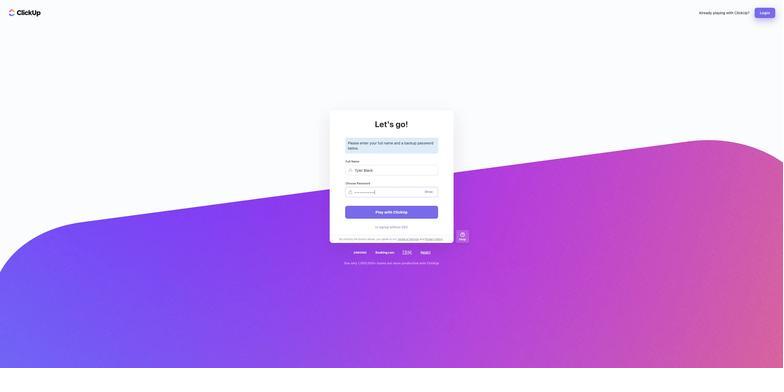 Task type: describe. For each thing, give the bounding box(es) containing it.
sso
[[401, 225, 408, 229]]

playing
[[713, 11, 725, 15]]

name
[[351, 160, 359, 163]]

or
[[375, 225, 378, 229]]

let's go!
[[375, 119, 408, 129]]

clickup - home image
[[9, 9, 41, 17]]

privacy
[[425, 238, 434, 241]]

password
[[417, 141, 433, 145]]

already playing with clickup?
[[699, 11, 750, 15]]

play
[[375, 210, 383, 215]]

let's
[[375, 119, 394, 129]]

clicking
[[343, 238, 353, 241]]

your
[[370, 141, 377, 145]]

productive
[[402, 262, 418, 265]]

a
[[401, 141, 403, 145]]

agree
[[382, 238, 389, 241]]

2 horizontal spatial with
[[726, 11, 733, 15]]

clickup?
[[734, 11, 750, 15]]

by
[[339, 238, 343, 241]]

why
[[351, 262, 357, 265]]

to
[[389, 238, 392, 241]]

button
[[358, 238, 367, 241]]

name
[[384, 141, 393, 145]]

privacy policy link
[[424, 237, 443, 241]]

login link
[[755, 8, 775, 18]]

go!
[[396, 119, 408, 129]]

with inside "play with clickup" button
[[384, 210, 392, 215]]

more
[[393, 262, 401, 265]]

see why 1,000,000+ teams are more productive with clickup
[[344, 262, 439, 265]]

service
[[409, 238, 419, 241]]

backup
[[404, 141, 416, 145]]



Task type: vqa. For each thing, say whether or not it's contained in the screenshot.
THE PLAYING
yes



Task type: locate. For each thing, give the bounding box(es) containing it.
you
[[376, 238, 381, 241]]

1,000,000+
[[358, 262, 376, 265]]

and left 'privacy'
[[420, 238, 424, 241]]

please
[[348, 141, 359, 145]]

choose
[[346, 182, 356, 185]]

the
[[354, 238, 358, 241]]

play with clickup button
[[345, 206, 438, 219]]

enter
[[360, 141, 369, 145]]

with
[[726, 11, 733, 15], [384, 210, 392, 215], [419, 262, 426, 265]]

1 horizontal spatial with
[[419, 262, 426, 265]]

or signup without sso link
[[375, 225, 408, 230]]

and
[[394, 141, 400, 145], [420, 238, 424, 241]]

with right playing
[[726, 11, 733, 15]]

1 horizontal spatial clickup
[[427, 262, 439, 265]]

0 horizontal spatial with
[[384, 210, 392, 215]]

without
[[390, 225, 401, 229]]

clickup right productive on the right of page
[[427, 262, 439, 265]]

terms of service link
[[397, 237, 420, 241]]

see
[[344, 262, 350, 265]]

signup
[[379, 225, 389, 229]]

are
[[387, 262, 392, 265]]

with right play on the left of page
[[384, 210, 392, 215]]

with right productive on the right of page
[[419, 262, 426, 265]]

show link
[[425, 190, 433, 194]]

already
[[699, 11, 712, 15]]

play with clickup
[[375, 210, 408, 215]]

please enter your full name and a backup password below.
[[348, 141, 433, 150]]

choose password
[[346, 182, 370, 185]]

full
[[378, 141, 383, 145]]

clickup inside button
[[393, 210, 408, 215]]

help
[[459, 238, 466, 241]]

0 vertical spatial with
[[726, 11, 733, 15]]

above,
[[367, 238, 376, 241]]

and left a
[[394, 141, 400, 145]]

full
[[346, 160, 351, 163]]

of
[[406, 238, 409, 241]]

0 horizontal spatial clickup
[[393, 210, 408, 215]]

help link
[[456, 230, 469, 243]]

password
[[357, 182, 370, 185]]

login
[[760, 11, 770, 15]]

2 vertical spatial with
[[419, 262, 426, 265]]

teams
[[377, 262, 386, 265]]

clickup
[[393, 210, 408, 215], [427, 262, 439, 265]]

below.
[[348, 146, 359, 150]]

.
[[443, 238, 444, 241]]

full name
[[346, 160, 359, 163]]

0 vertical spatial and
[[394, 141, 400, 145]]

1 vertical spatial clickup
[[427, 262, 439, 265]]

0 horizontal spatial and
[[394, 141, 400, 145]]

1 horizontal spatial and
[[420, 238, 424, 241]]

policy
[[435, 238, 443, 241]]

or signup without sso
[[375, 225, 408, 229]]

0 vertical spatial clickup
[[393, 210, 408, 215]]

Choose Password password field
[[345, 187, 438, 198]]

sign up element
[[345, 138, 438, 219]]

our
[[393, 238, 397, 241]]

and inside the "please enter your full name and a backup password below."
[[394, 141, 400, 145]]

by clicking the button above, you agree to our terms of service and privacy policy .
[[339, 238, 444, 241]]

terms
[[397, 238, 405, 241]]

show
[[425, 190, 433, 194]]

1 vertical spatial with
[[384, 210, 392, 215]]

1 vertical spatial and
[[420, 238, 424, 241]]

clickup up sso
[[393, 210, 408, 215]]



